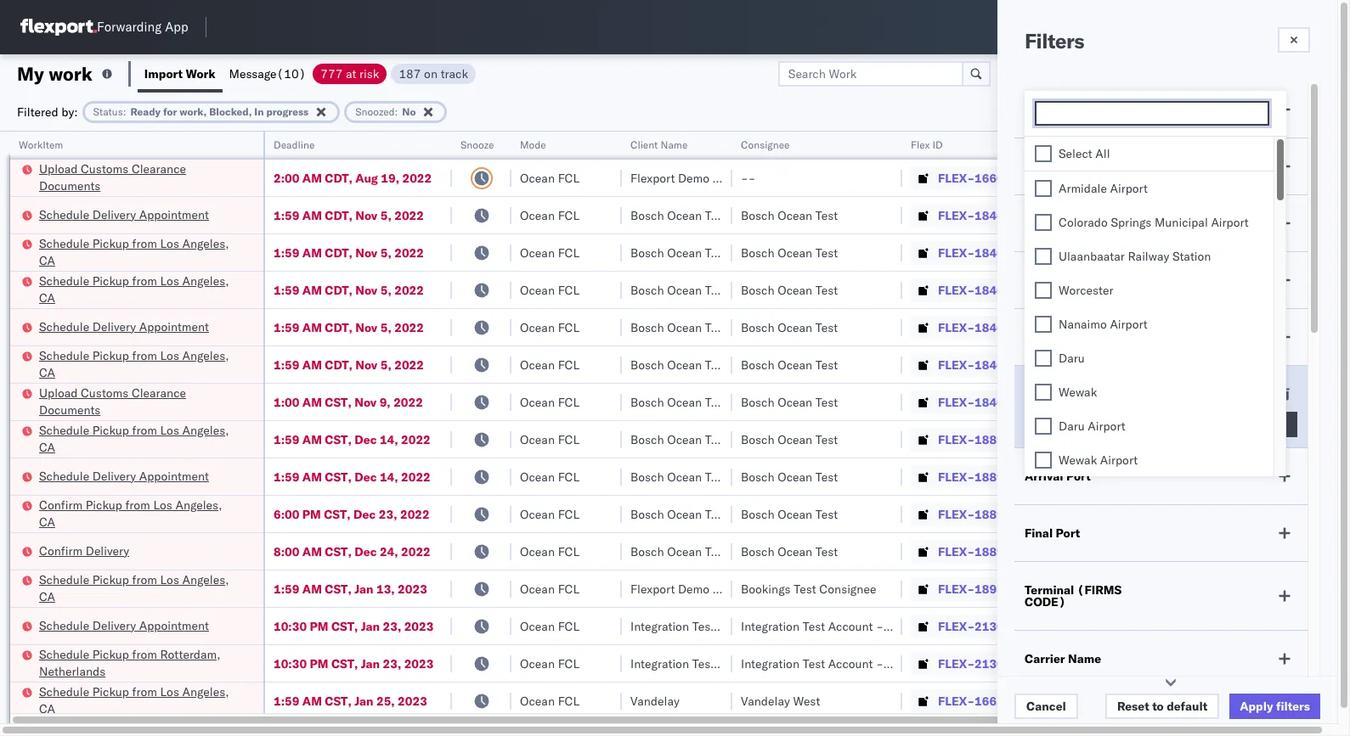 Task type: locate. For each thing, give the bounding box(es) containing it.
status up container
[[1025, 102, 1062, 117]]

confirm down 'confirm pickup from los angeles, ca'
[[39, 544, 83, 559]]

2023 up 1:59 am cst, jan 25, 2023
[[404, 657, 434, 672]]

10:30 down 1:59 am cst, jan 13, 2023
[[274, 619, 307, 635]]

los for 5th schedule pickup from los angeles, ca button from the top of the page
[[160, 572, 179, 588]]

upload customs clearance documents for 1:00 am cst, nov 9, 2022
[[39, 385, 186, 418]]

4 5, from the top
[[381, 320, 392, 335]]

23, for schedule pickup from rotterdam, netherlands
[[383, 657, 401, 672]]

2 vertical spatial port
[[1056, 526, 1081, 541]]

3 flex-1846748 from the top
[[938, 283, 1027, 298]]

lhuu7894563, down wewak airport
[[1047, 469, 1135, 484]]

port up daru airport
[[1086, 387, 1111, 402]]

caiu7969337
[[1047, 170, 1127, 185]]

port for final port
[[1056, 526, 1081, 541]]

schedule for first schedule pickup from los angeles, ca button from the bottom schedule pickup from los angeles, ca link
[[39, 685, 89, 700]]

uetu5238478 for confirm pickup from los angeles, ca
[[1138, 507, 1221, 522]]

3 fcl from the top
[[558, 245, 580, 261]]

4 flex-1889466 from the top
[[938, 544, 1027, 560]]

0 vertical spatial client name
[[631, 139, 688, 151]]

2023 down 1:59 am cst, jan 13, 2023
[[404, 619, 434, 635]]

6:00
[[274, 507, 300, 522]]

6 ceau7522281, hlxu6269489, hlxu8034992 from the top
[[1047, 394, 1311, 410]]

airport up wewak airport
[[1088, 419, 1126, 434]]

delivery for 1:59 am cdt, nov 5, 2022
[[92, 319, 136, 334]]

schedule for 3rd "schedule delivery appointment" link from the top of the page
[[39, 469, 89, 484]]

23,
[[379, 507, 397, 522], [383, 619, 401, 635], [383, 657, 401, 672]]

0 vertical spatial integration test account - karl lagerfeld
[[741, 619, 962, 635]]

6 schedule pickup from los angeles, ca link from the top
[[39, 684, 241, 718]]

23, up 24,
[[379, 507, 397, 522]]

container numbers
[[1047, 132, 1093, 158]]

5 fcl from the top
[[558, 320, 580, 335]]

2 1:59 am cst, dec 14, 2022 from the top
[[274, 470, 431, 485]]

0 vertical spatial upload customs clearance documents button
[[39, 160, 241, 196]]

2 integration test account - karl lagerfeld from the top
[[741, 657, 962, 672]]

uetu5238478
[[1138, 432, 1221, 447], [1138, 469, 1221, 484], [1138, 507, 1221, 522], [1138, 544, 1221, 559]]

flex-1846748
[[938, 208, 1027, 223], [938, 245, 1027, 261], [938, 283, 1027, 298], [938, 320, 1027, 335], [938, 357, 1027, 373], [938, 395, 1027, 410]]

1889466
[[975, 432, 1027, 448], [975, 470, 1027, 485], [975, 507, 1027, 522], [975, 544, 1027, 560]]

flex-1889466 for schedule delivery appointment
[[938, 470, 1027, 485]]

0 vertical spatial lagerfeld
[[912, 619, 962, 635]]

3 ceau7522281, from the top
[[1047, 282, 1134, 297]]

2 demo from the top
[[678, 582, 710, 597]]

23, up 25,
[[383, 657, 401, 672]]

all
[[1096, 146, 1111, 161]]

schedule pickup from los angeles, ca link for sixth schedule pickup from los angeles, ca button from the bottom of the page
[[39, 235, 241, 269]]

ceau7522281, up departure port
[[1047, 357, 1134, 372]]

1 vertical spatial account
[[829, 657, 873, 672]]

5 hlxu8034992 from the top
[[1228, 357, 1311, 372]]

documents
[[39, 178, 101, 193], [39, 402, 101, 418]]

test123456 down municipal
[[1158, 245, 1229, 261]]

status for status : ready for work, blocked, in progress
[[93, 105, 123, 118]]

lhuu7894563, uetu5238478
[[1047, 432, 1221, 447], [1047, 469, 1221, 484], [1047, 507, 1221, 522], [1047, 544, 1221, 559]]

1 upload customs clearance documents button from the top
[[39, 160, 241, 196]]

1 horizontal spatial status
[[1025, 102, 1062, 117]]

documents for 2:00
[[39, 178, 101, 193]]

pm
[[302, 507, 321, 522], [310, 619, 328, 635], [310, 657, 328, 672]]

0 horizontal spatial numbers
[[1047, 145, 1089, 158]]

mode inside button
[[520, 139, 546, 151]]

1 flexport from the top
[[631, 170, 675, 186]]

6 ca from the top
[[39, 589, 55, 605]]

integration up vandelay west on the bottom right of the page
[[741, 657, 800, 672]]

0 vertical spatial pm
[[302, 507, 321, 522]]

14, down 9,
[[380, 432, 398, 448]]

0 vertical spatial integration
[[741, 619, 800, 635]]

schedule for 1st "schedule delivery appointment" link from the bottom
[[39, 618, 89, 634]]

0 horizontal spatial client name
[[631, 139, 688, 151]]

0 vertical spatial upload customs clearance documents link
[[39, 160, 241, 194]]

lagerfeld up flex-1662119
[[912, 657, 962, 672]]

schedule inside schedule pickup from rotterdam, netherlands
[[39, 647, 89, 663]]

2130387
[[975, 619, 1027, 635], [975, 657, 1027, 672]]

integration test account - karl lagerfeld up west
[[741, 657, 962, 672]]

ceau7522281, for sixth schedule pickup from los angeles, ca button from the bottom of the page schedule pickup from los angeles, ca link
[[1047, 245, 1134, 260]]

2:00 am cdt, aug 19, 2022
[[274, 170, 432, 186]]

1 clearance from the top
[[132, 161, 186, 176]]

arrival
[[1025, 469, 1064, 484]]

lhuu7894563, uetu5238478 for schedule delivery appointment
[[1047, 469, 1221, 484]]

ocean
[[520, 170, 555, 186], [520, 208, 555, 223], [667, 208, 702, 223], [778, 208, 813, 223], [520, 245, 555, 261], [667, 245, 702, 261], [778, 245, 813, 261], [520, 283, 555, 298], [667, 283, 702, 298], [778, 283, 813, 298], [520, 320, 555, 335], [667, 320, 702, 335], [778, 320, 813, 335], [520, 357, 555, 373], [667, 357, 702, 373], [778, 357, 813, 373], [520, 395, 555, 410], [667, 395, 702, 410], [778, 395, 813, 410], [520, 432, 555, 448], [667, 432, 702, 448], [778, 432, 813, 448], [520, 470, 555, 485], [667, 470, 702, 485], [778, 470, 813, 485], [520, 507, 555, 522], [667, 507, 702, 522], [778, 507, 813, 522], [520, 544, 555, 560], [667, 544, 702, 560], [778, 544, 813, 560], [520, 582, 555, 597], [520, 619, 555, 635], [520, 657, 555, 672], [520, 694, 555, 709]]

forwarding
[[97, 19, 162, 35]]

jan
[[355, 582, 374, 597], [361, 619, 380, 635], [361, 657, 380, 672], [355, 694, 374, 709]]

2 vertical spatial 23,
[[383, 657, 401, 672]]

los inside 'confirm pickup from los angeles, ca'
[[153, 498, 172, 513]]

port for departure port
[[1086, 387, 1111, 402]]

4 1:59 from the top
[[274, 320, 300, 335]]

4 schedule from the top
[[39, 319, 89, 334]]

my work
[[17, 62, 93, 85]]

demo left bookings
[[678, 582, 710, 597]]

port down wewak airport
[[1067, 469, 1091, 484]]

1 vertical spatial demo
[[678, 582, 710, 597]]

0 vertical spatial risk
[[360, 66, 379, 81]]

cst, for confirm delivery button
[[325, 544, 352, 560]]

1 gvcu5265864 from the top
[[1047, 619, 1131, 634]]

1:59 am cst, dec 14, 2022 down 1:00 am cst, nov 9, 2022
[[274, 432, 431, 448]]

1 vertical spatial confirm
[[39, 544, 83, 559]]

schedule delivery appointment link
[[39, 206, 209, 223], [39, 318, 209, 335], [39, 468, 209, 485], [39, 618, 209, 635]]

reset
[[1118, 700, 1150, 715]]

status left ready
[[93, 105, 123, 118]]

5 ca from the top
[[39, 515, 55, 530]]

flexport. image
[[20, 19, 97, 36]]

8:00
[[274, 544, 300, 560]]

rotterdam,
[[160, 647, 221, 663]]

cst, up 8:00 am cst, dec 24, 2022 at the left bottom of the page
[[324, 507, 351, 522]]

schedule delivery appointment button
[[39, 206, 209, 225], [39, 318, 209, 337], [39, 468, 209, 487], [39, 618, 209, 636]]

0 vertical spatial flex-2130387
[[938, 619, 1027, 635]]

0 vertical spatial documents
[[39, 178, 101, 193]]

final port
[[1025, 526, 1081, 541]]

snoozed left no
[[355, 105, 395, 118]]

8:00 am cst, dec 24, 2022
[[274, 544, 431, 560]]

1 vertical spatial 14,
[[380, 470, 398, 485]]

filters
[[1277, 700, 1311, 715]]

lhuu7894563, up msdu7304509
[[1047, 544, 1135, 559]]

0 vertical spatial test123456
[[1158, 208, 1229, 223]]

pm up 1:59 am cst, jan 25, 2023
[[310, 657, 328, 672]]

delivery inside button
[[86, 544, 129, 559]]

0 vertical spatial flexport
[[631, 170, 675, 186]]

6 schedule from the top
[[39, 423, 89, 438]]

1 horizontal spatial --
[[1158, 694, 1172, 709]]

1 schedule delivery appointment from the top
[[39, 207, 209, 222]]

ceau7522281, hlxu6269489, hlxu8034992
[[1047, 207, 1311, 223], [1047, 245, 1311, 260], [1047, 282, 1311, 297], [1047, 320, 1311, 335], [1047, 357, 1311, 372], [1047, 394, 1311, 410]]

gvcu5265864
[[1047, 619, 1131, 634], [1047, 656, 1131, 671]]

dec down 1:00 am cst, nov 9, 2022
[[355, 432, 377, 448]]

0 vertical spatial karl
[[887, 619, 909, 635]]

2 lhuu7894563, uetu5238478 from the top
[[1047, 469, 1221, 484]]

None text field
[[1041, 107, 1268, 122]]

1889466 for schedule delivery appointment
[[975, 470, 1027, 485]]

0 horizontal spatial status
[[93, 105, 123, 118]]

daru down departure port
[[1059, 419, 1085, 434]]

14 flex- from the top
[[938, 657, 975, 672]]

-- down consignee 'button'
[[741, 170, 756, 186]]

1 horizontal spatial :
[[395, 105, 398, 118]]

4 fcl from the top
[[558, 283, 580, 298]]

schedule pickup from los angeles, ca for sixth schedule pickup from los angeles, ca button from the bottom of the page
[[39, 236, 229, 268]]

5 ocean fcl from the top
[[520, 320, 580, 335]]

flex-2130387 up flex-1662119
[[938, 657, 1027, 672]]

3 ocean fcl from the top
[[520, 245, 580, 261]]

23, down 13,
[[383, 619, 401, 635]]

2023 right 25,
[[398, 694, 427, 709]]

0 vertical spatial --
[[741, 170, 756, 186]]

2 fcl from the top
[[558, 208, 580, 223]]

gvcu5265864 up abcd1234560
[[1047, 656, 1131, 671]]

0 vertical spatial name
[[661, 139, 688, 151]]

cst, up 1:59 am cst, jan 25, 2023
[[331, 657, 358, 672]]

schedule pickup from los angeles, ca link for second schedule pickup from los angeles, ca button from the top of the page
[[39, 272, 241, 306]]

confirm up confirm delivery link
[[39, 498, 83, 513]]

6 hlxu6269489, from the top
[[1138, 394, 1225, 410]]

1 vertical spatial port
[[1067, 469, 1091, 484]]

numbers inside container numbers
[[1047, 145, 1089, 158]]

10:30 pm cst, jan 23, 2023 down 1:59 am cst, jan 13, 2023
[[274, 619, 434, 635]]

0 horizontal spatial snoozed
[[355, 105, 395, 118]]

ceau7522281, up daru airport
[[1047, 394, 1134, 410]]

lhuu7894563, uetu5238478 for schedule pickup from los angeles, ca
[[1047, 432, 1221, 447]]

24,
[[380, 544, 398, 560]]

1 5, from the top
[[381, 208, 392, 223]]

1 vertical spatial lagerfeld
[[912, 657, 962, 672]]

confirm for confirm delivery
[[39, 544, 83, 559]]

0 vertical spatial daru
[[1059, 351, 1085, 366]]

wewak up arrival port
[[1059, 453, 1098, 468]]

ceau7522281, down armidale
[[1047, 207, 1134, 223]]

0 vertical spatial demo
[[678, 170, 710, 186]]

flex-1662119 button
[[911, 690, 1030, 714], [911, 690, 1030, 714]]

1 integration from the top
[[741, 619, 800, 635]]

2 gvcu5265864 from the top
[[1047, 656, 1131, 671]]

2 schedule delivery appointment from the top
[[39, 319, 209, 334]]

port
[[1086, 387, 1111, 402], [1067, 469, 1091, 484], [1056, 526, 1081, 541]]

0 vertical spatial account
[[829, 619, 873, 635]]

confirm pickup from los angeles, ca
[[39, 498, 222, 530]]

0 horizontal spatial client
[[631, 139, 658, 151]]

2 upload customs clearance documents button from the top
[[39, 385, 241, 420]]

2130387 up "1662119"
[[975, 657, 1027, 672]]

pm right 6:00
[[302, 507, 321, 522]]

1 : from the left
[[123, 105, 126, 118]]

confirm inside 'confirm pickup from los angeles, ca'
[[39, 498, 83, 513]]

1 horizontal spatial client
[[1025, 330, 1059, 345]]

ca for second schedule pickup from los angeles, ca button from the top of the page
[[39, 290, 55, 306]]

1 resize handle column header from the left
[[243, 132, 263, 737]]

test123456 up the station
[[1158, 208, 1229, 223]]

0 vertical spatial client
[[631, 139, 658, 151]]

1 vertical spatial 10:30 pm cst, jan 23, 2023
[[274, 657, 434, 672]]

upload customs clearance documents button
[[39, 160, 241, 196], [39, 385, 241, 420]]

0 vertical spatial confirm
[[39, 498, 83, 513]]

14, up the 6:00 pm cst, dec 23, 2022
[[380, 470, 398, 485]]

None checkbox
[[1035, 145, 1052, 162], [1035, 180, 1052, 197], [1035, 214, 1052, 231], [1035, 316, 1052, 333], [1035, 384, 1052, 401], [1035, 418, 1052, 435], [1035, 145, 1052, 162], [1035, 180, 1052, 197], [1035, 214, 1052, 231], [1035, 316, 1052, 333], [1035, 384, 1052, 401], [1035, 418, 1052, 435]]

numbers up ymluw236679313
[[1220, 139, 1262, 151]]

flexport for bookings test consignee
[[631, 582, 675, 597]]

flexport for --
[[631, 170, 675, 186]]

3 ca from the top
[[39, 365, 55, 380]]

mode
[[520, 139, 546, 151], [1025, 273, 1057, 288]]

los
[[160, 236, 179, 251], [160, 273, 179, 289], [160, 348, 179, 363], [160, 423, 179, 438], [153, 498, 172, 513], [160, 572, 179, 588], [160, 685, 179, 700]]

cst, for first schedule pickup from los angeles, ca button from the bottom
[[325, 694, 352, 709]]

0 horizontal spatial mode
[[520, 139, 546, 151]]

upload customs clearance documents link for 1:00 am cst, nov 9, 2022
[[39, 385, 241, 419]]

lhuu7894563, up final port
[[1047, 507, 1135, 522]]

0 vertical spatial upload customs clearance documents
[[39, 161, 186, 193]]

mode right snooze
[[520, 139, 546, 151]]

2 vertical spatial pm
[[310, 657, 328, 672]]

1 vertical spatial 10:30
[[274, 657, 307, 672]]

container
[[1047, 132, 1093, 144]]

client inside 'button'
[[631, 139, 658, 151]]

reset to default button
[[1106, 694, 1220, 720]]

0 vertical spatial port
[[1086, 387, 1111, 402]]

abcdefg78456546 for confirm pickup from los angeles, ca
[[1158, 507, 1272, 522]]

dec up 8:00 am cst, dec 24, 2022 at the left bottom of the page
[[354, 507, 376, 522]]

pickup inside schedule pickup from rotterdam, netherlands
[[92, 647, 129, 663]]

1 vertical spatial flex-2130387
[[938, 657, 1027, 672]]

apply filters
[[1240, 700, 1311, 715]]

1 vertical spatial flexport demo consignee
[[631, 582, 770, 597]]

2023 right 13,
[[398, 582, 427, 597]]

resize handle column header for client name
[[712, 132, 733, 737]]

ceau7522281, for schedule pickup from los angeles, ca link corresponding to second schedule pickup from los angeles, ca button from the top of the page
[[1047, 282, 1134, 297]]

10:30 pm cst, jan 23, 2023 up 1:59 am cst, jan 25, 2023
[[274, 657, 434, 672]]

client name button
[[622, 135, 716, 152]]

delivery
[[92, 207, 136, 222], [92, 319, 136, 334], [92, 469, 136, 484], [86, 544, 129, 559], [92, 618, 136, 634]]

ca inside 'confirm pickup from los angeles, ca'
[[39, 515, 55, 530]]

1 vertical spatial upload customs clearance documents link
[[39, 385, 241, 419]]

: left no
[[395, 105, 398, 118]]

2 schedule from the top
[[39, 236, 89, 251]]

2023 for first schedule pickup from los angeles, ca button from the bottom
[[398, 694, 427, 709]]

delivery for 8:00 am cst, dec 24, 2022
[[86, 544, 129, 559]]

-- right 'reset'
[[1158, 694, 1172, 709]]

0 vertical spatial mode
[[520, 139, 546, 151]]

municipal
[[1155, 215, 1208, 230]]

0 vertical spatial snoozed
[[355, 105, 395, 118]]

risk right at
[[360, 66, 379, 81]]

ceau7522281, down worcester
[[1047, 320, 1134, 335]]

1 vertical spatial karl
[[887, 657, 909, 672]]

port right final
[[1056, 526, 1081, 541]]

flex-1662119
[[938, 694, 1027, 709]]

airport right nanaimo
[[1110, 317, 1148, 332]]

1 horizontal spatial risk
[[1041, 159, 1063, 174]]

lhuu7894563, uetu5238478 for confirm delivery
[[1047, 544, 1221, 559]]

port for arrival port
[[1067, 469, 1091, 484]]

abcdefg78456546
[[1158, 432, 1272, 448], [1158, 470, 1272, 485], [1158, 507, 1272, 522], [1158, 544, 1272, 560]]

1 vertical spatial --
[[1158, 694, 1172, 709]]

resize handle column header
[[243, 132, 263, 737], [432, 132, 452, 737], [491, 132, 512, 737], [602, 132, 622, 737], [712, 132, 733, 737], [882, 132, 903, 737], [1018, 132, 1039, 737], [1129, 132, 1149, 737], [1307, 132, 1328, 737]]

jan left 25,
[[355, 694, 374, 709]]

--
[[741, 170, 756, 186], [1158, 694, 1172, 709]]

1 vertical spatial integration test account - karl lagerfeld
[[741, 657, 962, 672]]

0 horizontal spatial vandelay
[[631, 694, 680, 709]]

lhuu7894563, for confirm pickup from los angeles, ca
[[1047, 507, 1135, 522]]

1 vertical spatial documents
[[39, 402, 101, 418]]

nanaimo airport
[[1059, 317, 1148, 332]]

5 schedule pickup from los angeles, ca link from the top
[[39, 572, 241, 606]]

mbl/mawb
[[1158, 139, 1217, 151]]

777 at risk
[[321, 66, 379, 81]]

1 account from the top
[[829, 619, 873, 635]]

resize handle column header for workitem
[[243, 132, 263, 737]]

1 upload customs clearance documents from the top
[[39, 161, 186, 193]]

1 horizontal spatial vandelay
[[741, 694, 790, 709]]

action
[[1291, 66, 1329, 81]]

status
[[1025, 102, 1062, 117], [93, 105, 123, 118]]

2 uetu5238478 from the top
[[1138, 469, 1221, 484]]

cst, up 1:59 am cst, jan 13, 2023
[[325, 544, 352, 560]]

1:59 am cst, dec 14, 2022
[[274, 432, 431, 448], [274, 470, 431, 485]]

lhuu7894563, up wewak airport
[[1047, 432, 1135, 447]]

0 vertical spatial 2130387
[[975, 619, 1027, 635]]

0 vertical spatial upload
[[39, 161, 78, 176]]

None checkbox
[[1035, 248, 1052, 265], [1035, 282, 1052, 299], [1035, 350, 1052, 367], [1035, 452, 1052, 469], [1035, 248, 1052, 265], [1035, 282, 1052, 299], [1035, 350, 1052, 367], [1035, 452, 1052, 469]]

1 fcl from the top
[[558, 170, 580, 186]]

1 vertical spatial upload customs clearance documents
[[39, 385, 186, 418]]

11 ocean fcl from the top
[[520, 544, 580, 560]]

3 5, from the top
[[381, 283, 392, 298]]

demo down client name 'button'
[[678, 170, 710, 186]]

0 vertical spatial clearance
[[132, 161, 186, 176]]

2 schedule pickup from los angeles, ca link from the top
[[39, 272, 241, 306]]

1 upload from the top
[[39, 161, 78, 176]]

numbers down container
[[1047, 145, 1089, 158]]

departure
[[1025, 387, 1083, 402]]

maeu9408431
[[1158, 619, 1244, 635]]

confirm
[[39, 498, 83, 513], [39, 544, 83, 559]]

ca
[[39, 253, 55, 268], [39, 290, 55, 306], [39, 365, 55, 380], [39, 440, 55, 455], [39, 515, 55, 530], [39, 589, 55, 605], [39, 702, 55, 717]]

ceau7522281, down colorado
[[1047, 245, 1134, 260]]

13,
[[377, 582, 395, 597]]

1 ca from the top
[[39, 253, 55, 268]]

lagerfeld down flex-1893174 at the right
[[912, 619, 962, 635]]

airport up the springs
[[1111, 181, 1148, 196]]

4 am from the top
[[302, 283, 322, 298]]

schedule pickup from los angeles, ca link for 3rd schedule pickup from los angeles, ca button from the bottom of the page
[[39, 422, 241, 456]]

mode left worcester
[[1025, 273, 1057, 288]]

flex-1889466 for schedule pickup from los angeles, ca
[[938, 432, 1027, 448]]

0 vertical spatial flexport demo consignee
[[631, 170, 770, 186]]

integration test account - karl lagerfeld down the bookings test consignee
[[741, 619, 962, 635]]

0 vertical spatial wewak
[[1059, 385, 1098, 400]]

schedule pickup from los angeles, ca button
[[39, 235, 241, 271], [39, 272, 241, 308], [39, 347, 241, 383], [39, 422, 241, 458], [39, 572, 241, 607], [39, 684, 241, 720]]

3 1:59 am cdt, nov 5, 2022 from the top
[[274, 283, 424, 298]]

1 1:59 from the top
[[274, 208, 300, 223]]

0 vertical spatial 10:30
[[274, 619, 307, 635]]

1 vertical spatial test123456
[[1158, 245, 1229, 261]]

consignee
[[741, 139, 790, 151], [713, 170, 770, 186], [713, 582, 770, 597], [820, 582, 877, 597]]

upload customs clearance documents link for 2:00 am cdt, aug 19, 2022
[[39, 160, 241, 194]]

daru down nanaimo
[[1059, 351, 1085, 366]]

1 vertical spatial daru
[[1059, 419, 1085, 434]]

risk right 'at'
[[1041, 159, 1063, 174]]

1 horizontal spatial snoozed
[[1025, 216, 1073, 231]]

schedule for schedule pickup from los angeles, ca link corresponding to second schedule pickup from los angeles, ca button from the top of the page
[[39, 273, 89, 289]]

8 1:59 from the top
[[274, 582, 300, 597]]

7 flex- from the top
[[938, 395, 975, 410]]

airport for nanaimo airport
[[1110, 317, 1148, 332]]

1 vertical spatial 23,
[[383, 619, 401, 635]]

ceau7522281, for schedule pickup from los angeles, ca link for 3rd schedule pickup from los angeles, ca button from the top
[[1047, 357, 1134, 372]]

airport for daru airport
[[1088, 419, 1126, 434]]

1 vertical spatial upload
[[39, 385, 78, 401]]

0 vertical spatial 23,
[[379, 507, 397, 522]]

5 1:59 from the top
[[274, 357, 300, 373]]

5 ceau7522281, from the top
[[1047, 357, 1134, 372]]

1 vertical spatial 1:59 am cst, dec 14, 2022
[[274, 470, 431, 485]]

0 vertical spatial 14,
[[380, 432, 398, 448]]

1 vertical spatial pm
[[310, 619, 328, 635]]

lhuu7894563, for schedule delivery appointment
[[1047, 469, 1135, 484]]

1 vertical spatial gvcu5265864
[[1047, 656, 1131, 671]]

1 vertical spatial risk
[[1041, 159, 1063, 174]]

schedule pickup from los angeles, ca link for first schedule pickup from los angeles, ca button from the bottom
[[39, 684, 241, 718]]

1 flexport demo consignee from the top
[[631, 170, 770, 186]]

schedule
[[39, 207, 89, 222], [39, 236, 89, 251], [39, 273, 89, 289], [39, 319, 89, 334], [39, 348, 89, 363], [39, 423, 89, 438], [39, 469, 89, 484], [39, 572, 89, 588], [39, 618, 89, 634], [39, 647, 89, 663], [39, 685, 89, 700]]

vandelay west
[[741, 694, 821, 709]]

1 1889466 from the top
[[975, 432, 1027, 448]]

upload
[[39, 161, 78, 176], [39, 385, 78, 401]]

gvcu5265864 down terminal (firms code)
[[1047, 619, 1131, 634]]

snoozed down armidale
[[1025, 216, 1073, 231]]

deadline button
[[265, 135, 435, 152]]

schedule for 2nd "schedule delivery appointment" link from the top of the page
[[39, 319, 89, 334]]

cst, down 1:00 am cst, nov 9, 2022
[[325, 432, 352, 448]]

1 horizontal spatial mode
[[1025, 273, 1057, 288]]

4 1:59 am cdt, nov 5, 2022 from the top
[[274, 320, 424, 335]]

lhuu7894563, for confirm delivery
[[1047, 544, 1135, 559]]

2 abcdefg78456546 from the top
[[1158, 470, 1272, 485]]

ocean fcl
[[520, 170, 580, 186], [520, 208, 580, 223], [520, 245, 580, 261], [520, 283, 580, 298], [520, 320, 580, 335], [520, 357, 580, 373], [520, 395, 580, 410], [520, 432, 580, 448], [520, 470, 580, 485], [520, 507, 580, 522], [520, 544, 580, 560], [520, 582, 580, 597], [520, 619, 580, 635], [520, 657, 580, 672], [520, 694, 580, 709]]

schedule pickup from los angeles, ca for second schedule pickup from los angeles, ca button from the top of the page
[[39, 273, 229, 306]]

schedule for 3rd schedule pickup from los angeles, ca button from the bottom of the page schedule pickup from los angeles, ca link
[[39, 423, 89, 438]]

1 vertical spatial 2130387
[[975, 657, 1027, 672]]

uetu5238478 for schedule delivery appointment
[[1138, 469, 1221, 484]]

3 uetu5238478 from the top
[[1138, 507, 1221, 522]]

1 vertical spatial clearance
[[132, 385, 186, 401]]

on
[[424, 66, 438, 81]]

3 cdt, from the top
[[325, 245, 353, 261]]

terminal
[[1025, 583, 1075, 598]]

1:59 am cst, dec 14, 2022 up the 6:00 pm cst, dec 23, 2022
[[274, 470, 431, 485]]

from inside schedule pickup from rotterdam, netherlands
[[132, 647, 157, 663]]

0 vertical spatial customs
[[81, 161, 129, 176]]

2 5, from the top
[[381, 245, 392, 261]]

0 horizontal spatial :
[[123, 105, 126, 118]]

upload customs clearance documents
[[39, 161, 186, 193], [39, 385, 186, 418]]

4 schedule pickup from los angeles, ca from the top
[[39, 423, 229, 455]]

list box containing select all
[[1025, 137, 1274, 737]]

ulaanbaatar
[[1059, 249, 1125, 264]]

ceau7522281, down ulaanbaatar
[[1047, 282, 1134, 297]]

1 schedule from the top
[[39, 207, 89, 222]]

dec left 24,
[[355, 544, 377, 560]]

ceau7522281, for upload customs clearance documents link associated with 1:00 am cst, nov 9, 2022
[[1047, 394, 1134, 410]]

1 vertical spatial snoozed
[[1025, 216, 1073, 231]]

1 horizontal spatial numbers
[[1220, 139, 1262, 151]]

1 test123456 from the top
[[1158, 208, 1229, 223]]

2 10:30 from the top
[[274, 657, 307, 672]]

airport down daru airport
[[1101, 453, 1138, 468]]

1 demo from the top
[[678, 170, 710, 186]]

dec up the 6:00 pm cst, dec 23, 2022
[[355, 470, 377, 485]]

1 vertical spatial mode
[[1025, 273, 1057, 288]]

flex-2130387 down flex-1893174 at the right
[[938, 619, 1027, 635]]

9 fcl from the top
[[558, 470, 580, 485]]

wewak
[[1059, 385, 1098, 400], [1059, 453, 1098, 468]]

flex-1660288 button
[[911, 166, 1030, 190], [911, 166, 1030, 190]]

6 ocean fcl from the top
[[520, 357, 580, 373]]

0 vertical spatial 1:59 am cst, dec 14, 2022
[[274, 432, 431, 448]]

cst, left 25,
[[325, 694, 352, 709]]

2 vertical spatial name
[[1068, 652, 1102, 667]]

flexport
[[631, 170, 675, 186], [631, 582, 675, 597]]

1 1:59 am cdt, nov 5, 2022 from the top
[[274, 208, 424, 223]]

3 hlxu6269489, from the top
[[1138, 282, 1225, 297]]

1889466 for confirm pickup from los angeles, ca
[[975, 507, 1027, 522]]

daru for daru
[[1059, 351, 1085, 366]]

3 lhuu7894563, from the top
[[1047, 507, 1135, 522]]

airport for wewak airport
[[1101, 453, 1138, 468]]

customs
[[81, 161, 129, 176], [81, 385, 129, 401]]

1 vertical spatial integration
[[741, 657, 800, 672]]

flex-1889466
[[938, 432, 1027, 448], [938, 470, 1027, 485], [938, 507, 1027, 522], [938, 544, 1027, 560]]

status : ready for work, blocked, in progress
[[93, 105, 309, 118]]

1 vertical spatial client name
[[1025, 330, 1095, 345]]

abcdefg78456546 for schedule delivery appointment
[[1158, 470, 1272, 485]]

1 vertical spatial flexport
[[631, 582, 675, 597]]

13 fcl from the top
[[558, 619, 580, 635]]

10:30 up 1:59 am cst, jan 25, 2023
[[274, 657, 307, 672]]

upload customs clearance documents button for 1:00 am cst, nov 9, 2022
[[39, 385, 241, 420]]

ca for sixth schedule pickup from los angeles, ca button from the bottom of the page
[[39, 253, 55, 268]]

list box
[[1025, 137, 1274, 737]]

6 fcl from the top
[[558, 357, 580, 373]]

1 vertical spatial customs
[[81, 385, 129, 401]]

deadline
[[274, 139, 315, 151]]

flex-1889466 for confirm delivery
[[938, 544, 1027, 560]]

-
[[741, 170, 749, 186], [749, 170, 756, 186], [876, 619, 884, 635], [876, 657, 884, 672], [1158, 694, 1165, 709], [1165, 694, 1172, 709]]

cst, down 8:00 am cst, dec 24, 2022 at the left bottom of the page
[[325, 582, 352, 597]]

pm down 1:59 am cst, jan 13, 2023
[[310, 619, 328, 635]]

airport down ymluw236679313
[[1212, 215, 1249, 230]]

4 schedule delivery appointment from the top
[[39, 618, 209, 634]]

2 ocean fcl from the top
[[520, 208, 580, 223]]

4 hlxu6269489, from the top
[[1138, 320, 1225, 335]]

0 vertical spatial gvcu5265864
[[1047, 619, 1131, 634]]

resize handle column header for mode
[[602, 132, 622, 737]]

1 vertical spatial wewak
[[1059, 453, 1098, 468]]

1660288
[[975, 170, 1027, 186]]

13 ocean fcl from the top
[[520, 619, 580, 635]]

: left ready
[[123, 105, 126, 118]]

snoozed for snoozed
[[1025, 216, 1073, 231]]

0 vertical spatial 10:30 pm cst, jan 23, 2023
[[274, 619, 434, 635]]

2130387 down 1893174
[[975, 619, 1027, 635]]

dec for confirm pickup from los angeles, ca
[[354, 507, 376, 522]]

springs
[[1111, 215, 1152, 230]]

5 flex-1846748 from the top
[[938, 357, 1027, 373]]

1 flex-1846748 from the top
[[938, 208, 1027, 223]]

integration down bookings
[[741, 619, 800, 635]]

schedule pickup from rotterdam, netherlands
[[39, 647, 221, 680]]

wewak up daru airport
[[1059, 385, 1098, 400]]

1 vertical spatial upload customs clearance documents button
[[39, 385, 241, 420]]



Task type: vqa. For each thing, say whether or not it's contained in the screenshot.
Activity Log button
no



Task type: describe. For each thing, give the bounding box(es) containing it.
3 schedule delivery appointment button from the top
[[39, 468, 209, 487]]

2 flex-2130387 from the top
[[938, 657, 1027, 672]]

5 cdt, from the top
[[325, 320, 353, 335]]

delivery for 1:59 am cst, dec 14, 2022
[[92, 469, 136, 484]]

file
[[1060, 66, 1081, 81]]

1893174
[[975, 582, 1027, 597]]

resize handle column header for flex id
[[1018, 132, 1039, 737]]

4 schedule pickup from los angeles, ca button from the top
[[39, 422, 241, 458]]

12 am from the top
[[302, 694, 322, 709]]

daru for daru airport
[[1059, 419, 1085, 434]]

in
[[254, 105, 264, 118]]

select
[[1059, 146, 1093, 161]]

wewak airport
[[1059, 453, 1138, 468]]

1 vertical spatial client
[[1025, 330, 1059, 345]]

confirm for confirm pickup from los angeles, ca
[[39, 498, 83, 513]]

13 flex- from the top
[[938, 619, 975, 635]]

9 1:59 from the top
[[274, 694, 300, 709]]

batch action
[[1255, 66, 1329, 81]]

ca for first schedule pickup from los angeles, ca button from the bottom
[[39, 702, 55, 717]]

pickup inside 'confirm pickup from los angeles, ca'
[[86, 498, 122, 513]]

upload customs clearance documents for 2:00 am cdt, aug 19, 2022
[[39, 161, 186, 193]]

customs for 2:00 am cdt, aug 19, 2022
[[81, 161, 129, 176]]

armidale
[[1059, 181, 1107, 196]]

batch action button
[[1228, 61, 1340, 86]]

documents for 1:00
[[39, 402, 101, 418]]

4 flex-1846748 from the top
[[938, 320, 1027, 335]]

confirm delivery link
[[39, 543, 129, 560]]

flex id
[[911, 139, 943, 151]]

west
[[793, 694, 821, 709]]

1889466 for schedule pickup from los angeles, ca
[[975, 432, 1027, 448]]

forwarding app
[[97, 19, 188, 35]]

schedule pickup from los angeles, ca link for 5th schedule pickup from los angeles, ca button from the top of the page
[[39, 572, 241, 606]]

flex
[[911, 139, 930, 151]]

cst, down 1:59 am cst, jan 13, 2023
[[331, 619, 358, 635]]

3 ceau7522281, hlxu6269489, hlxu8034992 from the top
[[1047, 282, 1311, 297]]

jan left 13,
[[355, 582, 374, 597]]

2 karl from the top
[[887, 657, 909, 672]]

10 fcl from the top
[[558, 507, 580, 522]]

11 am from the top
[[302, 582, 322, 597]]

4 ocean fcl from the top
[[520, 283, 580, 298]]

1 vertical spatial name
[[1062, 330, 1095, 345]]

1 ceau7522281, hlxu6269489, hlxu8034992 from the top
[[1047, 207, 1311, 223]]

2 cdt, from the top
[[325, 208, 353, 223]]

name inside 'button'
[[661, 139, 688, 151]]

workitem
[[19, 139, 63, 151]]

1662119
[[975, 694, 1027, 709]]

2 account from the top
[[829, 657, 873, 672]]

snoozed for snoozed : no
[[355, 105, 395, 118]]

14, for schedule pickup from los angeles, ca
[[380, 432, 398, 448]]

clearance for 1:00 am cst, nov 9, 2022
[[132, 385, 186, 401]]

ca for 3rd schedule pickup from los angeles, ca button from the bottom of the page
[[39, 440, 55, 455]]

flex-1893174
[[938, 582, 1027, 597]]

message
[[229, 66, 277, 81]]

cst, for schedule pickup from rotterdam, netherlands "button"
[[331, 657, 358, 672]]

uetu5238478 for schedule pickup from los angeles, ca
[[1138, 432, 1221, 447]]

los for confirm pickup from los angeles, ca button
[[153, 498, 172, 513]]

work,
[[180, 105, 207, 118]]

netherlands
[[39, 664, 106, 680]]

7 ocean fcl from the top
[[520, 395, 580, 410]]

demo for bookings
[[678, 582, 710, 597]]

import
[[144, 66, 183, 81]]

3 1846748 from the top
[[975, 283, 1027, 298]]

ca for 3rd schedule pickup from los angeles, ca button from the top
[[39, 365, 55, 380]]

1:00 am cst, nov 9, 2022
[[274, 395, 423, 410]]

to
[[1153, 700, 1164, 715]]

flex id button
[[903, 135, 1022, 152]]

2 schedule delivery appointment button from the top
[[39, 318, 209, 337]]

4 hlxu8034992 from the top
[[1228, 320, 1311, 335]]

los for 3rd schedule pickup from los angeles, ca button from the bottom of the page
[[160, 423, 179, 438]]

snoozed : no
[[355, 105, 416, 118]]

confirm delivery button
[[39, 543, 129, 561]]

message (10)
[[229, 66, 306, 81]]

apply
[[1240, 700, 1274, 715]]

station
[[1173, 249, 1212, 264]]

railway
[[1128, 249, 1170, 264]]

apply filters button
[[1230, 694, 1321, 720]]

clearance for 2:00 am cdt, aug 19, 2022
[[132, 161, 186, 176]]

(firms
[[1078, 583, 1122, 598]]

1 1846748 from the top
[[975, 208, 1027, 223]]

cst, left 9,
[[325, 395, 352, 410]]

5 schedule pickup from los angeles, ca button from the top
[[39, 572, 241, 607]]

cancel
[[1027, 700, 1067, 715]]

select all
[[1059, 146, 1111, 161]]

client name inside 'button'
[[631, 139, 688, 151]]

6 schedule pickup from los angeles, ca button from the top
[[39, 684, 241, 720]]

upload for 1:00 am cst, nov 9, 2022
[[39, 385, 78, 401]]

8 flex- from the top
[[938, 432, 975, 448]]

arrival port
[[1025, 469, 1091, 484]]

confirm pickup from los angeles, ca link
[[39, 497, 241, 531]]

2 2130387 from the top
[[975, 657, 1027, 672]]

0 horizontal spatial risk
[[360, 66, 379, 81]]

confirm delivery
[[39, 544, 129, 559]]

cst, up the 6:00 pm cst, dec 23, 2022
[[325, 470, 352, 485]]

final
[[1025, 526, 1053, 541]]

10 am from the top
[[302, 544, 322, 560]]

cst, for 5th schedule pickup from los angeles, ca button from the top of the page
[[325, 582, 352, 597]]

work
[[186, 66, 216, 81]]

armidale airport
[[1059, 181, 1148, 196]]

23, for confirm pickup from los angeles, ca
[[379, 507, 397, 522]]

1 10:30 from the top
[[274, 619, 307, 635]]

no
[[402, 105, 416, 118]]

daru airport
[[1059, 419, 1126, 434]]

schedule pickup from rotterdam, netherlands link
[[39, 646, 241, 680]]

1 schedule delivery appointment link from the top
[[39, 206, 209, 223]]

actions
[[1287, 139, 1322, 151]]

container numbers button
[[1039, 128, 1132, 159]]

9 flex- from the top
[[938, 470, 975, 485]]

1:59 am cdt, nov 5, 2022 for 3rd schedule pickup from los angeles, ca button from the top
[[274, 357, 424, 373]]

nanaimo
[[1059, 317, 1107, 332]]

pm for confirm pickup from los angeles, ca
[[302, 507, 321, 522]]

3 appointment from the top
[[139, 469, 209, 484]]

1 lagerfeld from the top
[[912, 619, 962, 635]]

from inside 'confirm pickup from los angeles, ca'
[[125, 498, 150, 513]]

25,
[[377, 694, 395, 709]]

2 10:30 pm cst, jan 23, 2023 from the top
[[274, 657, 434, 672]]

workitem button
[[10, 135, 246, 152]]

file exception
[[1060, 66, 1139, 81]]

dec for schedule delivery appointment
[[355, 470, 377, 485]]

los for 3rd schedule pickup from los angeles, ca button from the top
[[160, 348, 179, 363]]

9 resize handle column header from the left
[[1307, 132, 1328, 737]]

id
[[933, 139, 943, 151]]

11 fcl from the top
[[558, 544, 580, 560]]

status for status
[[1025, 102, 1062, 117]]

numbers for container numbers
[[1047, 145, 1089, 158]]

mode button
[[512, 135, 605, 152]]

1:59 am cst, jan 13, 2023
[[274, 582, 427, 597]]

schedule pickup from los angeles, ca for 5th schedule pickup from los angeles, ca button from the top of the page
[[39, 572, 229, 605]]

5 5, from the top
[[381, 357, 392, 373]]

exception
[[1084, 66, 1139, 81]]

2 hlxu8034992 from the top
[[1228, 245, 1311, 260]]

7 am from the top
[[302, 395, 322, 410]]

departure port
[[1025, 387, 1111, 402]]

2023 for 5th schedule pickup from los angeles, ca button from the top of the page
[[398, 582, 427, 597]]

1 ceau7522281, from the top
[[1047, 207, 1134, 223]]

7 fcl from the top
[[558, 395, 580, 410]]

wewak for wewak
[[1059, 385, 1098, 400]]

5 hlxu6269489, from the top
[[1138, 357, 1225, 372]]

3 flex- from the top
[[938, 245, 975, 261]]

bookings test consignee
[[741, 582, 877, 597]]

airport for armidale airport
[[1111, 181, 1148, 196]]

6 hlxu8034992 from the top
[[1228, 394, 1311, 410]]

15 flex- from the top
[[938, 694, 975, 709]]

app
[[165, 19, 188, 35]]

upload for 2:00 am cdt, aug 19, 2022
[[39, 161, 78, 176]]

lhuu7894563, uetu5238478 for confirm pickup from los angeles, ca
[[1047, 507, 1221, 522]]

dec for confirm delivery
[[355, 544, 377, 560]]

: for status
[[123, 105, 126, 118]]

cancel button
[[1015, 694, 1078, 720]]

by:
[[61, 104, 78, 119]]

forwarding app link
[[20, 19, 188, 36]]

2 flex- from the top
[[938, 208, 975, 223]]

numbers for mbl/mawb numbers
[[1220, 139, 1262, 151]]

3 hlxu8034992 from the top
[[1228, 282, 1311, 297]]

angeles, inside 'confirm pickup from los angeles, ca'
[[175, 498, 222, 513]]

schedule pickup from los angeles, ca for first schedule pickup from los angeles, ca button from the bottom
[[39, 685, 229, 717]]

carrier
[[1025, 652, 1066, 667]]

flex-1660288
[[938, 170, 1027, 186]]

1 appointment from the top
[[139, 207, 209, 222]]

3 am from the top
[[302, 245, 322, 261]]

schedule for 5th schedule pickup from los angeles, ca button from the top of the page's schedule pickup from los angeles, ca link
[[39, 572, 89, 588]]

6:00 pm cst, dec 23, 2022
[[274, 507, 430, 522]]

8 fcl from the top
[[558, 432, 580, 448]]

4 schedule delivery appointment button from the top
[[39, 618, 209, 636]]

batch
[[1255, 66, 1288, 81]]

ca for 5th schedule pickup from los angeles, ca button from the top of the page
[[39, 589, 55, 605]]

mbl/mawb numbers button
[[1149, 135, 1345, 152]]

cst, for 3rd schedule pickup from los angeles, ca button from the bottom of the page
[[325, 432, 352, 448]]

import work
[[144, 66, 216, 81]]

snooze
[[461, 139, 494, 151]]

5 1846748 from the top
[[975, 357, 1027, 373]]

9 am from the top
[[302, 470, 322, 485]]

Search Work text field
[[778, 61, 964, 86]]

jan up 25,
[[361, 657, 380, 672]]

5 am from the top
[[302, 320, 322, 335]]

dec for schedule pickup from los angeles, ca
[[355, 432, 377, 448]]

187
[[399, 66, 421, 81]]

2 schedule pickup from los angeles, ca button from the top
[[39, 272, 241, 308]]

resize handle column header for consignee
[[882, 132, 903, 737]]

4 appointment from the top
[[139, 618, 209, 634]]

at risk
[[1025, 159, 1063, 174]]

resize handle column header for deadline
[[432, 132, 452, 737]]

777
[[321, 66, 343, 81]]

6 cdt, from the top
[[325, 357, 353, 373]]

schedule for sixth schedule pickup from los angeles, ca button from the bottom of the page schedule pickup from los angeles, ca link
[[39, 236, 89, 251]]

pm for schedule pickup from rotterdam, netherlands
[[310, 657, 328, 672]]

msdu7304509
[[1047, 581, 1134, 597]]

resize handle column header for container numbers
[[1129, 132, 1149, 737]]

6 1:59 from the top
[[274, 432, 300, 448]]

3 schedule pickup from los angeles, ca button from the top
[[39, 347, 241, 383]]

1 karl from the top
[[887, 619, 909, 635]]

schedule pickup from los angeles, ca link for 3rd schedule pickup from los angeles, ca button from the top
[[39, 347, 241, 381]]

14, for schedule delivery appointment
[[380, 470, 398, 485]]

schedule pickup from los angeles, ca for 3rd schedule pickup from los angeles, ca button from the bottom of the page
[[39, 423, 229, 455]]

flexport demo consignee for -
[[631, 170, 770, 186]]

12 flex- from the top
[[938, 582, 975, 597]]

2 ceau7522281, hlxu6269489, hlxu8034992 from the top
[[1047, 245, 1311, 260]]

ca for confirm pickup from los angeles, ca button
[[39, 515, 55, 530]]

9 ocean fcl from the top
[[520, 470, 580, 485]]

mbl/mawb numbers
[[1158, 139, 1262, 151]]

2023 for schedule pickup from rotterdam, netherlands "button"
[[404, 657, 434, 672]]

los for second schedule pickup from los angeles, ca button from the top of the page
[[160, 273, 179, 289]]

schedule pickup from los angeles, ca for 3rd schedule pickup from los angeles, ca button from the top
[[39, 348, 229, 380]]

14 fcl from the top
[[558, 657, 580, 672]]

consignee inside 'button'
[[741, 139, 790, 151]]

187 on track
[[399, 66, 468, 81]]

ready
[[130, 105, 161, 118]]

filtered
[[17, 104, 58, 119]]

uetu5238478 for confirm delivery
[[1138, 544, 1221, 559]]

1 2130387 from the top
[[975, 619, 1027, 635]]

wewak for wewak airport
[[1059, 453, 1098, 468]]

vandelay for vandelay west
[[741, 694, 790, 709]]

for
[[163, 105, 177, 118]]

1 hlxu8034992 from the top
[[1228, 207, 1311, 223]]

1:59 am cst, dec 14, 2022 for schedule delivery appointment
[[274, 470, 431, 485]]

7 1:59 from the top
[[274, 470, 300, 485]]

customs for 1:00 am cst, nov 9, 2022
[[81, 385, 129, 401]]

default
[[1167, 700, 1208, 715]]

filters
[[1025, 28, 1085, 54]]

0 horizontal spatial --
[[741, 170, 756, 186]]

12 ocean fcl from the top
[[520, 582, 580, 597]]

vandelay for vandelay
[[631, 694, 680, 709]]

schedule for schedule pickup from rotterdam, netherlands link
[[39, 647, 89, 663]]

1 horizontal spatial client name
[[1025, 330, 1095, 345]]

(10)
[[277, 66, 306, 81]]

2 schedule delivery appointment link from the top
[[39, 318, 209, 335]]

6 flex-1846748 from the top
[[938, 395, 1027, 410]]

jan down 13,
[[361, 619, 380, 635]]

1889466 for confirm delivery
[[975, 544, 1027, 560]]

cst, for confirm pickup from los angeles, ca button
[[324, 507, 351, 522]]

4 flex- from the top
[[938, 283, 975, 298]]

9,
[[380, 395, 391, 410]]

6 am from the top
[[302, 357, 322, 373]]

4 cdt, from the top
[[325, 283, 353, 298]]

3 resize handle column header from the left
[[491, 132, 512, 737]]

Search Shipments (/) text field
[[1025, 14, 1189, 40]]

2 hlxu6269489, from the top
[[1138, 245, 1225, 260]]

2 lagerfeld from the top
[[912, 657, 962, 672]]

work
[[49, 62, 93, 85]]



